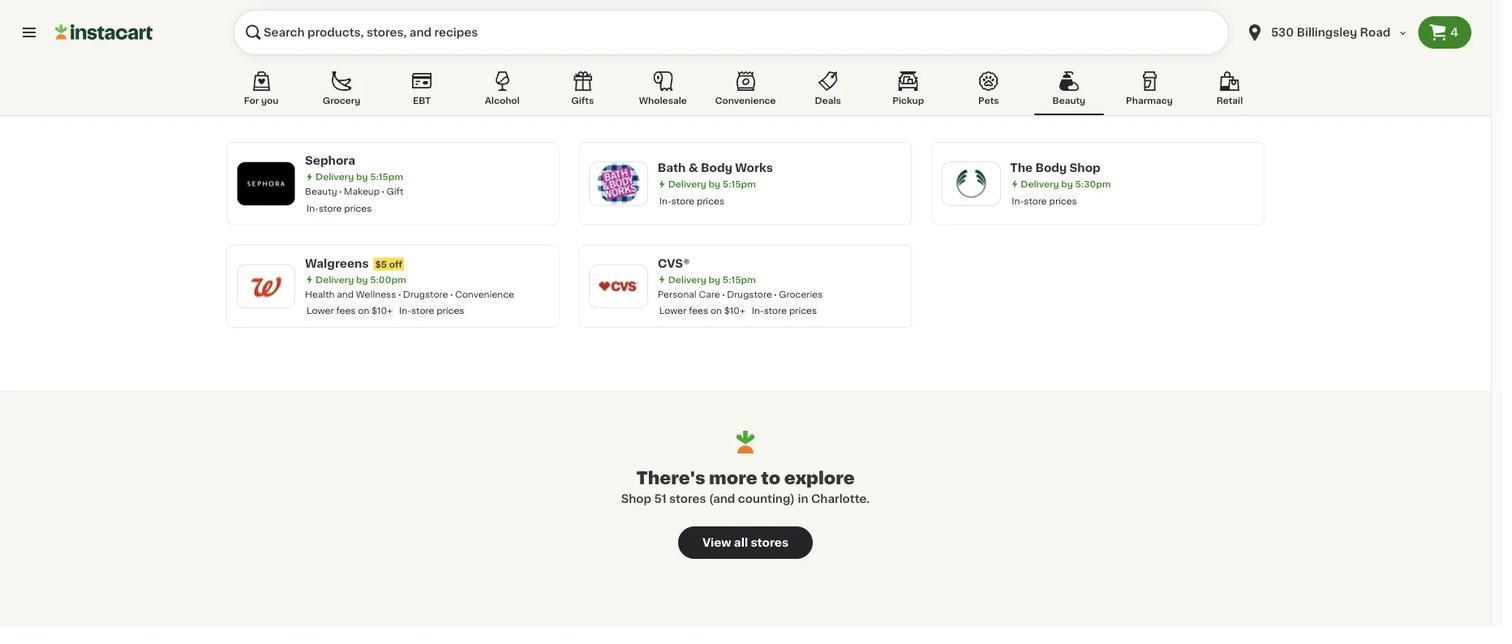 Task type: locate. For each thing, give the bounding box(es) containing it.
on down "care"
[[711, 306, 722, 315]]

0 horizontal spatial $10+
[[372, 306, 393, 315]]

delivery by 5:15pm up makeup
[[316, 172, 403, 181]]

0 horizontal spatial fees
[[336, 306, 356, 315]]

2 $10+ from the left
[[724, 306, 745, 315]]

shop up 5:30pm
[[1070, 162, 1101, 174]]

1 horizontal spatial on
[[711, 306, 722, 315]]

fees
[[336, 306, 356, 315], [689, 306, 708, 315]]

all
[[734, 537, 748, 548]]

retail
[[1217, 96, 1243, 105]]

0 horizontal spatial body
[[701, 162, 733, 174]]

beauty up the body shop
[[1053, 96, 1086, 105]]

by down walgreens $5 off on the top left of page
[[356, 275, 368, 284]]

4
[[1451, 27, 1459, 38]]

1 body from the left
[[701, 162, 733, 174]]

delivery down sephora
[[316, 172, 354, 181]]

delivery by 5:15pm for cvs®
[[668, 275, 756, 284]]

1 horizontal spatial drugstore
[[727, 290, 772, 299]]

beauty
[[1053, 96, 1086, 105], [305, 187, 337, 196]]

in-store prices for &
[[659, 196, 725, 205]]

2 fees from the left
[[689, 306, 708, 315]]

delivery by 5:15pm down the bath & body works
[[668, 180, 756, 189]]

view all stores button
[[678, 527, 813, 559]]

beauty inside button
[[1053, 96, 1086, 105]]

road
[[1360, 27, 1391, 38]]

the
[[1010, 162, 1033, 174]]

530 billingsley road button
[[1236, 10, 1419, 55], [1245, 10, 1409, 55]]

stores inside button
[[751, 537, 789, 548]]

delivery for sephora
[[316, 172, 354, 181]]

beauty inside 'beauty makeup gift in-store prices'
[[305, 187, 337, 196]]

the body shop logo image
[[950, 162, 993, 205]]

530
[[1271, 27, 1294, 38]]

delivery by 5:15pm for sephora
[[316, 172, 403, 181]]

2 lower from the left
[[659, 306, 687, 315]]

1 vertical spatial beauty
[[305, 187, 337, 196]]

stores right all
[[751, 537, 789, 548]]

stores down there's
[[669, 493, 706, 505]]

body up delivery by 5:30pm
[[1036, 162, 1067, 174]]

1 horizontal spatial convenience
[[715, 96, 776, 105]]

delivery down the body shop
[[1021, 180, 1059, 189]]

on
[[358, 306, 369, 315], [711, 306, 722, 315]]

alcohol
[[485, 96, 520, 105]]

0 horizontal spatial lower
[[307, 306, 334, 315]]

0 horizontal spatial in-store prices
[[659, 196, 725, 205]]

in-store prices for body
[[1012, 196, 1077, 205]]

1 horizontal spatial in-store prices
[[1012, 196, 1077, 205]]

5:15pm
[[370, 172, 403, 181], [723, 180, 756, 189], [723, 275, 756, 284]]

on down wellness on the left top
[[358, 306, 369, 315]]

0 horizontal spatial shop
[[621, 493, 652, 505]]

body right &
[[701, 162, 733, 174]]

lower down health
[[307, 306, 334, 315]]

0 horizontal spatial convenience
[[455, 290, 514, 299]]

1 horizontal spatial lower
[[659, 306, 687, 315]]

51
[[654, 493, 667, 505]]

pickup button
[[874, 68, 943, 115]]

gift
[[387, 187, 404, 196]]

2 in-store prices from the left
[[1012, 196, 1077, 205]]

drugstore
[[403, 290, 448, 299], [727, 290, 772, 299]]

fees down and
[[336, 306, 356, 315]]

by for cvs®
[[709, 275, 721, 284]]

there's more to explore shop 51 stores (and counting) in charlotte.
[[621, 469, 870, 505]]

delivery by 5:15pm up "care"
[[668, 275, 756, 284]]

prices
[[697, 196, 725, 205], [1050, 196, 1077, 205], [344, 204, 372, 213], [437, 306, 465, 315], [789, 306, 817, 315]]

5:15pm for sephora
[[370, 172, 403, 181]]

store inside 'beauty makeup gift in-store prices'
[[319, 204, 342, 213]]

1 vertical spatial shop
[[621, 493, 652, 505]]

0 horizontal spatial stores
[[669, 493, 706, 505]]

in- inside "personal care drugstore groceries lower fees on $10+ in-store prices"
[[752, 306, 764, 315]]

1 horizontal spatial shop
[[1070, 162, 1101, 174]]

1 horizontal spatial stores
[[751, 537, 789, 548]]

1 $10+ from the left
[[372, 306, 393, 315]]

drugstore right "care"
[[727, 290, 772, 299]]

by down the bath & body works
[[709, 180, 721, 189]]

cvs®
[[658, 258, 690, 269]]

0 vertical spatial convenience
[[715, 96, 776, 105]]

deals button
[[793, 68, 863, 115]]

care
[[699, 290, 720, 299]]

body
[[701, 162, 733, 174], [1036, 162, 1067, 174]]

convenience
[[715, 96, 776, 105], [455, 290, 514, 299]]

shop
[[1070, 162, 1101, 174], [621, 493, 652, 505]]

stores inside there's more to explore shop 51 stores (and counting) in charlotte.
[[669, 493, 706, 505]]

explore
[[784, 469, 855, 486]]

$10+ inside health and wellness drugstore convenience lower fees on $10+ in-store prices
[[372, 306, 393, 315]]

5:15pm up gift
[[370, 172, 403, 181]]

0 horizontal spatial drugstore
[[403, 290, 448, 299]]

1 on from the left
[[358, 306, 369, 315]]

in-store prices
[[659, 196, 725, 205], [1012, 196, 1077, 205]]

more
[[709, 469, 758, 486]]

counting)
[[738, 493, 795, 505]]

works
[[735, 162, 773, 174]]

in- inside health and wellness drugstore convenience lower fees on $10+ in-store prices
[[399, 306, 411, 315]]

wholesale
[[639, 96, 687, 105]]

1 horizontal spatial fees
[[689, 306, 708, 315]]

by up "care"
[[709, 275, 721, 284]]

beauty button
[[1034, 68, 1104, 115]]

by for the body shop
[[1062, 180, 1073, 189]]

beauty down sephora
[[305, 187, 337, 196]]

stores
[[669, 493, 706, 505], [751, 537, 789, 548]]

lower
[[307, 306, 334, 315], [659, 306, 687, 315]]

prices inside health and wellness drugstore convenience lower fees on $10+ in-store prices
[[437, 306, 465, 315]]

1 530 billingsley road button from the left
[[1236, 10, 1419, 55]]

delivery down &
[[668, 180, 707, 189]]

delivery by 5:15pm
[[316, 172, 403, 181], [668, 180, 756, 189], [668, 275, 756, 284]]

1 horizontal spatial beauty
[[1053, 96, 1086, 105]]

in-store prices down &
[[659, 196, 725, 205]]

store
[[672, 196, 695, 205], [1024, 196, 1047, 205], [319, 204, 342, 213], [411, 306, 434, 315], [764, 306, 787, 315]]

0 horizontal spatial beauty
[[305, 187, 337, 196]]

delivery down 'walgreens'
[[316, 275, 354, 284]]

1 drugstore from the left
[[403, 290, 448, 299]]

gifts
[[571, 96, 594, 105]]

delivery
[[316, 172, 354, 181], [668, 180, 707, 189], [1021, 180, 1059, 189], [316, 275, 354, 284], [668, 275, 707, 284]]

health
[[305, 290, 335, 299]]

cvs® logo image
[[598, 265, 640, 307]]

in-store prices down delivery by 5:30pm
[[1012, 196, 1077, 205]]

delivery up personal
[[668, 275, 707, 284]]

None search field
[[234, 10, 1229, 55]]

0 horizontal spatial on
[[358, 306, 369, 315]]

$10+
[[372, 306, 393, 315], [724, 306, 745, 315]]

by down the body shop
[[1062, 180, 1073, 189]]

5:15pm up "personal care drugstore groceries lower fees on $10+ in-store prices"
[[723, 275, 756, 284]]

5:15pm down works at the top of the page
[[723, 180, 756, 189]]

by
[[356, 172, 368, 181], [709, 180, 721, 189], [1062, 180, 1073, 189], [356, 275, 368, 284], [709, 275, 721, 284]]

alcohol button
[[468, 68, 537, 115]]

5:15pm for cvs®
[[723, 275, 756, 284]]

2 drugstore from the left
[[727, 290, 772, 299]]

by up makeup
[[356, 172, 368, 181]]

lower down personal
[[659, 306, 687, 315]]

pharmacy
[[1126, 96, 1173, 105]]

0 vertical spatial stores
[[669, 493, 706, 505]]

shop left 51
[[621, 493, 652, 505]]

delivery by 5:00pm
[[316, 275, 406, 284]]

bath & body works
[[658, 162, 773, 174]]

1 vertical spatial convenience
[[455, 290, 514, 299]]

pickup
[[893, 96, 924, 105]]

0 vertical spatial beauty
[[1053, 96, 1086, 105]]

1 horizontal spatial $10+
[[724, 306, 745, 315]]

the body shop
[[1010, 162, 1101, 174]]

on inside health and wellness drugstore convenience lower fees on $10+ in-store prices
[[358, 306, 369, 315]]

health and wellness drugstore convenience lower fees on $10+ in-store prices
[[305, 290, 514, 315]]

delivery by 5:15pm for bath & body works
[[668, 180, 756, 189]]

fees down "care"
[[689, 306, 708, 315]]

1 horizontal spatial body
[[1036, 162, 1067, 174]]

wholesale button
[[628, 68, 698, 115]]

drugstore down 5:00pm
[[403, 290, 448, 299]]

walgreens logo image
[[245, 265, 287, 307]]

2 on from the left
[[711, 306, 722, 315]]

1 vertical spatial stores
[[751, 537, 789, 548]]

1 in-store prices from the left
[[659, 196, 725, 205]]

personal
[[658, 290, 697, 299]]

1 lower from the left
[[307, 306, 334, 315]]

4 button
[[1419, 16, 1472, 49]]

in-
[[659, 196, 672, 205], [1012, 196, 1024, 205], [307, 204, 319, 213], [399, 306, 411, 315], [752, 306, 764, 315]]

1 fees from the left
[[336, 306, 356, 315]]

you
[[261, 96, 279, 105]]



Task type: describe. For each thing, give the bounding box(es) containing it.
store inside "personal care drugstore groceries lower fees on $10+ in-store prices"
[[764, 306, 787, 315]]

in
[[798, 493, 809, 505]]

sephora
[[305, 155, 355, 166]]

gifts button
[[548, 68, 618, 115]]

shop categories tab list
[[226, 68, 1265, 115]]

off
[[389, 260, 402, 269]]

by for sephora
[[356, 172, 368, 181]]

lower inside "personal care drugstore groceries lower fees on $10+ in-store prices"
[[659, 306, 687, 315]]

wellness
[[356, 290, 396, 299]]

$10+ inside "personal care drugstore groceries lower fees on $10+ in-store prices"
[[724, 306, 745, 315]]

ebt button
[[387, 68, 457, 115]]

&
[[689, 162, 698, 174]]

walgreens $5 off
[[305, 258, 402, 269]]

fees inside health and wellness drugstore convenience lower fees on $10+ in-store prices
[[336, 306, 356, 315]]

deals
[[815, 96, 841, 105]]

by for bath & body works
[[709, 180, 721, 189]]

delivery for the body shop
[[1021, 180, 1059, 189]]

in- inside 'beauty makeup gift in-store prices'
[[307, 204, 319, 213]]

2 body from the left
[[1036, 162, 1067, 174]]

delivery by 5:30pm
[[1021, 180, 1111, 189]]

for you button
[[226, 68, 296, 115]]

beauty for beauty makeup gift in-store prices
[[305, 187, 337, 196]]

to
[[761, 469, 781, 486]]

delivery for bath & body works
[[668, 180, 707, 189]]

shop inside there's more to explore shop 51 stores (and counting) in charlotte.
[[621, 493, 652, 505]]

beauty for beauty
[[1053, 96, 1086, 105]]

ebt
[[413, 96, 431, 105]]

billingsley
[[1297, 27, 1358, 38]]

sephora logo image
[[245, 162, 287, 205]]

view
[[703, 537, 732, 548]]

bath & body works logo image
[[598, 162, 640, 205]]

convenience button
[[709, 68, 783, 115]]

530 billingsley road
[[1271, 27, 1391, 38]]

on inside "personal care drugstore groceries lower fees on $10+ in-store prices"
[[711, 306, 722, 315]]

for
[[244, 96, 259, 105]]

there's
[[636, 469, 705, 486]]

beauty makeup gift in-store prices
[[305, 187, 404, 213]]

convenience inside health and wellness drugstore convenience lower fees on $10+ in-store prices
[[455, 290, 514, 299]]

5:30pm
[[1075, 180, 1111, 189]]

charlotte.
[[811, 493, 870, 505]]

(and
[[709, 493, 735, 505]]

drugstore inside "personal care drugstore groceries lower fees on $10+ in-store prices"
[[727, 290, 772, 299]]

view all stores
[[703, 537, 789, 548]]

walgreens
[[305, 258, 369, 269]]

view all stores link
[[678, 527, 813, 559]]

$5
[[375, 260, 387, 269]]

pets button
[[954, 68, 1024, 115]]

instacart image
[[55, 23, 153, 42]]

delivery for cvs®
[[668, 275, 707, 284]]

convenience inside button
[[715, 96, 776, 105]]

bath
[[658, 162, 686, 174]]

personal care drugstore groceries lower fees on $10+ in-store prices
[[658, 290, 823, 315]]

Search field
[[234, 10, 1229, 55]]

for you
[[244, 96, 279, 105]]

groceries
[[779, 290, 823, 299]]

and
[[337, 290, 354, 299]]

fees inside "personal care drugstore groceries lower fees on $10+ in-store prices"
[[689, 306, 708, 315]]

store inside health and wellness drugstore convenience lower fees on $10+ in-store prices
[[411, 306, 434, 315]]

pets
[[979, 96, 999, 105]]

drugstore inside health and wellness drugstore convenience lower fees on $10+ in-store prices
[[403, 290, 448, 299]]

grocery
[[323, 96, 361, 105]]

lower inside health and wellness drugstore convenience lower fees on $10+ in-store prices
[[307, 306, 334, 315]]

5:00pm
[[370, 275, 406, 284]]

0 vertical spatial shop
[[1070, 162, 1101, 174]]

2 530 billingsley road button from the left
[[1245, 10, 1409, 55]]

makeup
[[344, 187, 380, 196]]

pharmacy button
[[1115, 68, 1185, 115]]

retail button
[[1195, 68, 1265, 115]]

prices inside 'beauty makeup gift in-store prices'
[[344, 204, 372, 213]]

prices inside "personal care drugstore groceries lower fees on $10+ in-store prices"
[[789, 306, 817, 315]]

5:15pm for bath & body works
[[723, 180, 756, 189]]

grocery button
[[307, 68, 377, 115]]



Task type: vqa. For each thing, say whether or not it's contained in the screenshot.
Alcohol Button in the top left of the page
yes



